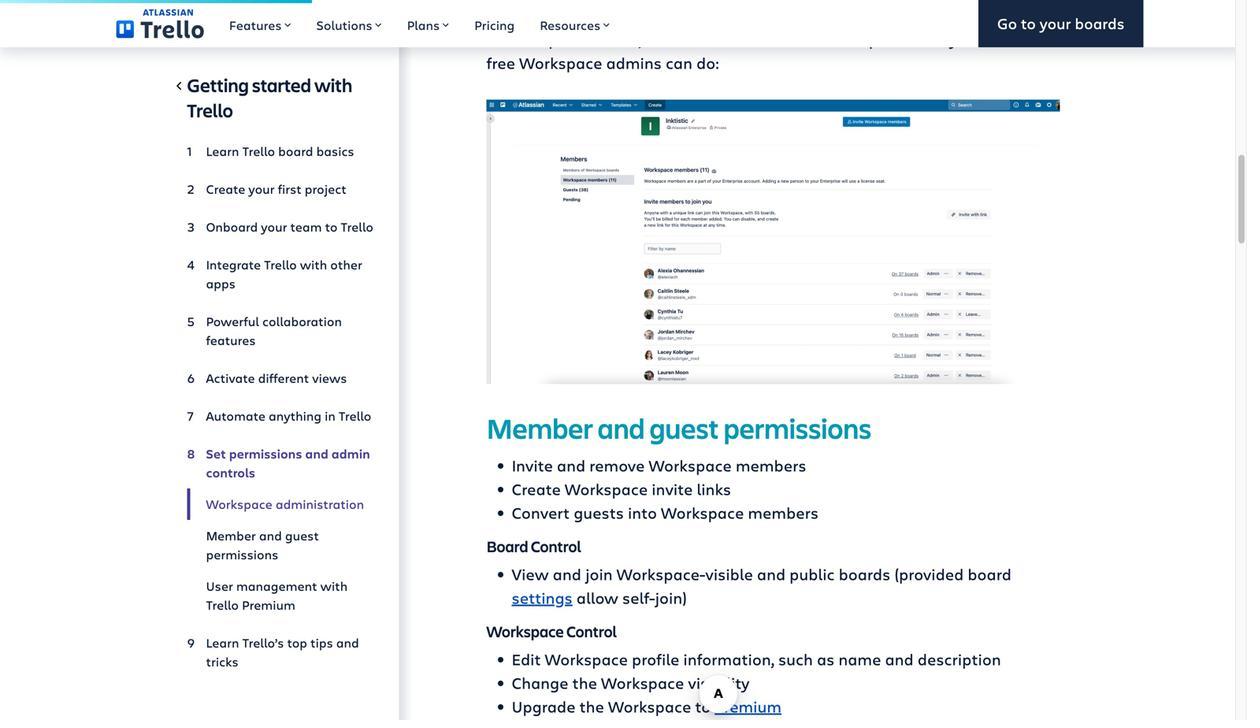 Task type: locate. For each thing, give the bounding box(es) containing it.
admin down in
[[332, 445, 370, 462]]

your down create your first project
[[261, 218, 287, 235]]

to down project
[[325, 218, 338, 235]]

the right upgrade
[[580, 696, 604, 717]]

1 horizontal spatial free
[[525, 0, 554, 2]]

allow
[[577, 587, 618, 608]]

admin down workspace,
[[549, 5, 597, 26]]

premium inside the edit workspace profile information, such as name and description change the workspace visibility upgrade the workspace to premium
[[715, 696, 782, 717]]

learn up tricks
[[206, 634, 239, 651]]

blockers
[[740, 28, 802, 50]]

0 vertical spatial members
[[910, 0, 981, 2]]

1 horizontal spatial team
[[826, 28, 865, 50]]

0 horizontal spatial admin
[[332, 445, 370, 462]]

and down workspace administration link
[[259, 527, 282, 544]]

resources
[[540, 17, 601, 33]]

permissions for member and guest permissions
[[206, 546, 278, 563]]

1 vertical spatial create
[[512, 478, 561, 499]]

free right 'a'
[[525, 0, 554, 2]]

to down everyone
[[806, 28, 822, 50]]

and down in
[[305, 445, 328, 462]]

and right invite
[[557, 454, 586, 476]]

learn for learn trello board basics
[[206, 143, 239, 160]]

it's
[[648, 0, 670, 2]]

and inside set permissions and admin controls
[[305, 445, 328, 462]]

control
[[531, 536, 581, 557], [567, 621, 617, 642]]

and right name
[[885, 648, 914, 670]]

apps
[[206, 275, 236, 292]]

1 vertical spatial board
[[968, 563, 1012, 584]]

1 vertical spatial free
[[487, 52, 515, 73]]

1 vertical spatial your
[[248, 180, 275, 197]]

uniform
[[487, 28, 545, 50]]

permissions inside member and guest permissions invite and remove workspace members create workspace invite links convert guests into workspace members
[[724, 409, 872, 447]]

workspace,
[[558, 0, 644, 2]]

learn trello's top tips and tricks
[[206, 634, 359, 670]]

member for member and guest permissions invite and remove workspace members create workspace invite links convert guests into workspace members
[[487, 409, 593, 447]]

2 vertical spatial members
[[748, 502, 819, 523]]

create up onboard
[[206, 180, 245, 197]]

and up the remove
[[598, 409, 645, 447]]

0 horizontal spatial member
[[206, 527, 256, 544]]

anything
[[269, 407, 322, 424]]

to inside onboard your team to trello link
[[325, 218, 338, 235]]

user
[[206, 578, 233, 594]]

information,
[[683, 648, 774, 670]]

powerful collaboration features
[[206, 313, 342, 349]]

0 vertical spatial control
[[531, 536, 581, 557]]

1 learn from the top
[[206, 143, 239, 160]]

and
[[598, 409, 645, 447], [305, 445, 328, 462], [557, 454, 586, 476], [259, 527, 282, 544], [553, 563, 581, 584], [757, 563, 786, 584], [336, 634, 359, 651], [885, 648, 914, 670]]

because
[[821, 0, 884, 2]]

member inside member and guest permissions
[[206, 527, 256, 544]]

1 vertical spatial are
[[689, 28, 713, 50]]

controls
[[206, 464, 255, 481]]

team down on
[[826, 28, 865, 50]]

granted
[[487, 5, 545, 26]]

0 vertical spatial your
[[1040, 13, 1071, 34]]

automate anything in trello
[[206, 407, 371, 424]]

powerful
[[206, 313, 259, 330]]

to up default. on the top of page
[[713, 0, 728, 2]]

are up has
[[985, 0, 1009, 2]]

0 vertical spatial are
[[985, 0, 1009, 2]]

0 vertical spatial admin
[[549, 5, 597, 26]]

activate
[[206, 370, 255, 386]]

1 vertical spatial members
[[736, 454, 806, 476]]

pricing link
[[462, 0, 527, 47]]

control inside board control view and join workspace-visible and public boards (provided board settings allow self-join)
[[531, 536, 581, 557]]

and inside learn trello's top tips and tricks
[[336, 634, 359, 651]]

trello up create your first project
[[242, 143, 275, 160]]

workspace administration
[[206, 496, 364, 513]]

the
[[876, 5, 901, 26], [572, 672, 597, 693], [580, 696, 604, 717]]

1 horizontal spatial admin
[[549, 5, 597, 26]]

control for workspace control
[[567, 621, 617, 642]]

create down invite
[[512, 478, 561, 499]]

tricks
[[206, 653, 238, 670]]

0 horizontal spatial are
[[689, 28, 713, 50]]

control down allow at the left bottom
[[567, 621, 617, 642]]

0 vertical spatial learn
[[206, 143, 239, 160]]

1 vertical spatial member
[[206, 527, 256, 544]]

board
[[487, 536, 528, 557]]

0 horizontal spatial guest
[[285, 527, 319, 544]]

boards right 'what'
[[1075, 13, 1125, 34]]

join
[[585, 563, 613, 584]]

learn up create your first project
[[206, 143, 239, 160]]

0 vertical spatial the
[[876, 5, 901, 26]]

workspace
[[905, 5, 988, 26], [519, 52, 602, 73], [649, 454, 732, 476], [565, 478, 648, 499], [206, 496, 272, 513], [661, 502, 744, 523], [487, 621, 564, 642], [545, 648, 628, 670], [601, 672, 684, 693], [608, 696, 691, 717]]

1 horizontal spatial boards
[[1075, 13, 1125, 34]]

premium down visibility
[[715, 696, 782, 717]]

member up user
[[206, 527, 256, 544]]

1 horizontal spatial board
[[968, 563, 1012, 584]]

1 vertical spatial control
[[567, 621, 617, 642]]

to inside the go to your boards link
[[1021, 13, 1036, 34]]

trello down onboard your team to trello link
[[264, 256, 297, 273]]

trello inside the getting started with trello
[[187, 98, 233, 123]]

guest inside member and guest permissions
[[285, 527, 319, 544]]

2 vertical spatial your
[[261, 218, 287, 235]]

and left the public
[[757, 563, 786, 584]]

create
[[206, 180, 245, 197], [512, 478, 561, 499]]

boards
[[1075, 13, 1125, 34], [839, 563, 891, 584]]

guest for member and guest permissions
[[285, 527, 319, 544]]

here's
[[964, 28, 1010, 50]]

to down visibility
[[695, 696, 711, 717]]

0 vertical spatial guest
[[650, 409, 719, 447]]

1 vertical spatial admin
[[332, 445, 370, 462]]

with right "management"
[[320, 578, 348, 594]]

with inside the getting started with trello
[[314, 72, 352, 97]]

integrate
[[206, 256, 261, 273]]

basics
[[316, 143, 354, 160]]

on a free workspace, it's easy to collaborate because all members are granted admin status by default. when everyone on the workspace has uniform permissions, there are no blockers to team productivity. here's what free workspace admins can do:
[[487, 0, 1053, 73]]

1 vertical spatial boards
[[839, 563, 891, 584]]

guest inside member and guest permissions invite and remove workspace members create workspace invite links convert guests into workspace members
[[650, 409, 719, 447]]

1 horizontal spatial member
[[487, 409, 593, 447]]

1 horizontal spatial create
[[512, 478, 561, 499]]

1 vertical spatial learn
[[206, 634, 239, 651]]

with right started
[[314, 72, 352, 97]]

with for management
[[320, 578, 348, 594]]

user management with trello premium
[[206, 578, 348, 613]]

there
[[646, 28, 685, 50]]

learn for learn trello's top tips and tricks
[[206, 634, 239, 651]]

and right tips
[[336, 634, 359, 651]]

control down the convert
[[531, 536, 581, 557]]

0 vertical spatial team
[[826, 28, 865, 50]]

into
[[628, 502, 657, 523]]

administration
[[276, 496, 364, 513]]

0 vertical spatial boards
[[1075, 13, 1125, 34]]

create inside member and guest permissions invite and remove workspace members create workspace invite links convert guests into workspace members
[[512, 478, 561, 499]]

trello right in
[[339, 407, 371, 424]]

the down all
[[876, 5, 901, 26]]

what
[[1014, 28, 1053, 50]]

0 vertical spatial free
[[525, 0, 554, 2]]

member inside member and guest permissions invite and remove workspace members create workspace invite links convert guests into workspace members
[[487, 409, 593, 447]]

1 vertical spatial guest
[[285, 527, 319, 544]]

on
[[487, 0, 508, 2]]

0 horizontal spatial create
[[206, 180, 245, 197]]

with left other
[[300, 256, 327, 273]]

board up first at the top of the page
[[278, 143, 313, 160]]

member up invite
[[487, 409, 593, 447]]

0 horizontal spatial board
[[278, 143, 313, 160]]

members inside on a free workspace, it's easy to collaborate because all members are granted admin status by default. when everyone on the workspace has uniform permissions, there are no blockers to team productivity. here's what free workspace admins can do:
[[910, 0, 981, 2]]

the right 'change'
[[572, 672, 597, 693]]

your right go
[[1040, 13, 1071, 34]]

team down first at the top of the page
[[290, 218, 322, 235]]

integrate trello with other apps link
[[187, 249, 374, 299]]

are
[[985, 0, 1009, 2], [689, 28, 713, 50]]

with inside user management with trello premium
[[320, 578, 348, 594]]

learn inside learn trello's top tips and tricks
[[206, 634, 239, 651]]

trello down user
[[206, 596, 239, 613]]

create your first project link
[[187, 173, 374, 205]]

settings
[[512, 587, 573, 608]]

permissions inside member and guest permissions
[[206, 546, 278, 563]]

0 vertical spatial board
[[278, 143, 313, 160]]

guest up invite
[[650, 409, 719, 447]]

member and guest permissions
[[206, 527, 319, 563]]

guest
[[650, 409, 719, 447], [285, 527, 319, 544]]

0 vertical spatial premium
[[242, 596, 295, 613]]

member
[[487, 409, 593, 447], [206, 527, 256, 544]]

2 learn from the top
[[206, 634, 239, 651]]

to right go
[[1021, 13, 1036, 34]]

with inside integrate trello with other apps
[[300, 256, 327, 273]]

upgrade
[[512, 696, 576, 717]]

guest down workspace administration
[[285, 527, 319, 544]]

create inside create your first project link
[[206, 180, 245, 197]]

0 horizontal spatial team
[[290, 218, 322, 235]]

trello down the getting
[[187, 98, 233, 123]]

board right (provided
[[968, 563, 1012, 584]]

free
[[525, 0, 554, 2], [487, 52, 515, 73]]

learn
[[206, 143, 239, 160], [206, 634, 239, 651]]

with for started
[[314, 72, 352, 97]]

1 horizontal spatial premium
[[715, 696, 782, 717]]

0 horizontal spatial boards
[[839, 563, 891, 584]]

getting started with trello
[[187, 72, 352, 123]]

admin inside on a free workspace, it's easy to collaborate because all members are granted admin status by default. when everyone on the workspace has uniform permissions, there are no blockers to team productivity. here's what free workspace admins can do:
[[549, 5, 597, 26]]

trello inside integrate trello with other apps
[[264, 256, 297, 273]]

0 vertical spatial member
[[487, 409, 593, 447]]

to inside the edit workspace profile information, such as name and description change the workspace visibility upgrade the workspace to premium
[[695, 696, 711, 717]]

premium down "management"
[[242, 596, 295, 613]]

0 vertical spatial create
[[206, 180, 245, 197]]

boards right the public
[[839, 563, 891, 584]]

links
[[697, 478, 731, 499]]

productivity.
[[869, 28, 960, 50]]

your left first at the top of the page
[[248, 180, 275, 197]]

1 horizontal spatial guest
[[650, 409, 719, 447]]

has
[[992, 5, 1019, 26]]

visible
[[705, 563, 753, 584]]

board inside board control view and join workspace-visible and public boards (provided board settings allow self-join)
[[968, 563, 1012, 584]]

integrate trello with other apps
[[206, 256, 362, 292]]

0 vertical spatial with
[[314, 72, 352, 97]]

permissions
[[724, 409, 872, 447], [229, 445, 302, 462], [206, 546, 278, 563]]

2 vertical spatial with
[[320, 578, 348, 594]]

team inside on a free workspace, it's easy to collaborate because all members are granted admin status by default. when everyone on the workspace has uniform permissions, there are no blockers to team productivity. here's what free workspace admins can do:
[[826, 28, 865, 50]]

free down uniform
[[487, 52, 515, 73]]

0 horizontal spatial free
[[487, 52, 515, 73]]

0 horizontal spatial premium
[[242, 596, 295, 613]]

team
[[826, 28, 865, 50], [290, 218, 322, 235]]

trello up other
[[341, 218, 373, 235]]

view
[[512, 563, 549, 584]]

1 vertical spatial with
[[300, 256, 327, 273]]

1 vertical spatial the
[[572, 672, 597, 693]]

1 vertical spatial premium
[[715, 696, 782, 717]]

views
[[312, 370, 347, 386]]

guests
[[574, 502, 624, 523]]

are down default. on the top of page
[[689, 28, 713, 50]]

with
[[314, 72, 352, 97], [300, 256, 327, 273], [320, 578, 348, 594]]



Task type: describe. For each thing, give the bounding box(es) containing it.
activate different views link
[[187, 362, 374, 394]]

invite
[[512, 454, 553, 476]]

your for create your first project
[[248, 180, 275, 197]]

convert
[[512, 502, 570, 523]]

1 vertical spatial team
[[290, 218, 322, 235]]

visibility
[[688, 672, 750, 693]]

self-
[[622, 587, 655, 608]]

edit
[[512, 648, 541, 670]]

atlassian trello image
[[116, 9, 204, 38]]

started
[[252, 72, 311, 97]]

when
[[735, 5, 778, 26]]

description
[[918, 648, 1001, 670]]

control for board control view and join workspace-visible and public boards (provided board settings allow self-join)
[[531, 536, 581, 557]]

set permissions and admin controls link
[[187, 438, 374, 489]]

by
[[652, 5, 670, 26]]

can
[[666, 52, 693, 73]]

and left join
[[553, 563, 581, 584]]

other
[[330, 256, 362, 273]]

permissions inside set permissions and admin controls
[[229, 445, 302, 462]]

create your first project
[[206, 180, 347, 197]]

settings link
[[512, 587, 573, 608]]

permissions,
[[549, 28, 642, 50]]

premium inside user management with trello premium
[[242, 596, 295, 613]]

guest for member and guest permissions invite and remove workspace members create workspace invite links convert guests into workspace members
[[650, 409, 719, 447]]

permissions for member and guest permissions invite and remove workspace members create workspace invite links convert guests into workspace members
[[724, 409, 872, 447]]

solutions button
[[304, 0, 394, 47]]

and inside the edit workspace profile information, such as name and description change the workspace visibility upgrade the workspace to premium
[[885, 648, 914, 670]]

onboard your team to trello link
[[187, 211, 374, 243]]

and inside member and guest permissions
[[259, 527, 282, 544]]

getting
[[187, 72, 249, 97]]

tips
[[310, 634, 333, 651]]

features
[[206, 332, 256, 349]]

2 vertical spatial the
[[580, 696, 604, 717]]

go to your boards link
[[978, 0, 1144, 47]]

an image showing members for a trello workspace image
[[487, 100, 1060, 384]]

with for trello
[[300, 256, 327, 273]]

such
[[778, 648, 813, 670]]

powerful collaboration features link
[[187, 306, 374, 356]]

the inside on a free workspace, it's easy to collaborate because all members are granted admin status by default. when everyone on the workspace has uniform permissions, there are no blockers to team productivity. here's what free workspace admins can do:
[[876, 5, 901, 26]]

collaborate
[[732, 0, 817, 2]]

resources button
[[527, 0, 623, 47]]

name
[[839, 648, 881, 670]]

remove
[[590, 454, 645, 476]]

management
[[236, 578, 317, 594]]

collaboration
[[262, 313, 342, 330]]

change
[[512, 672, 568, 693]]

plans
[[407, 17, 440, 33]]

profile
[[632, 648, 679, 670]]

no
[[717, 28, 736, 50]]

edit workspace profile information, such as name and description change the workspace visibility upgrade the workspace to premium
[[512, 648, 1001, 717]]

features button
[[217, 0, 304, 47]]

features
[[229, 17, 282, 33]]

everyone
[[782, 5, 850, 26]]

premium link
[[715, 696, 782, 717]]

go
[[997, 13, 1017, 34]]

learn trello's top tips and tricks link
[[187, 627, 374, 678]]

trello inside user management with trello premium
[[206, 596, 239, 613]]

onboard your team to trello
[[206, 218, 373, 235]]

set
[[206, 445, 226, 462]]

a
[[512, 0, 521, 2]]

admin inside set permissions and admin controls
[[332, 445, 370, 462]]

all
[[888, 0, 907, 2]]

trello's
[[242, 634, 284, 651]]

project
[[305, 180, 347, 197]]

status
[[601, 5, 648, 26]]

as
[[817, 648, 835, 670]]

different
[[258, 370, 309, 386]]

page progress progress bar
[[0, 0, 312, 3]]

getting started with trello link
[[187, 72, 374, 129]]

in
[[325, 407, 336, 424]]

onboard
[[206, 218, 258, 235]]

easy
[[674, 0, 709, 2]]

automate
[[206, 407, 266, 424]]

member and guest permissions link
[[187, 520, 374, 570]]

(provided
[[895, 563, 964, 584]]

default.
[[674, 5, 731, 26]]

boards inside board control view and join workspace-visible and public boards (provided board settings allow self-join)
[[839, 563, 891, 584]]

admins
[[606, 52, 662, 73]]

top
[[287, 634, 307, 651]]

workspace inside workspace administration link
[[206, 496, 272, 513]]

workspace administration link
[[187, 489, 374, 520]]

user management with trello premium link
[[187, 570, 374, 621]]

join)
[[655, 587, 687, 608]]

on
[[853, 5, 872, 26]]

go to your boards
[[997, 13, 1125, 34]]

activate different views
[[206, 370, 347, 386]]

member for member and guest permissions
[[206, 527, 256, 544]]

solutions
[[316, 17, 372, 33]]

first
[[278, 180, 302, 197]]

your for onboard your team to trello
[[261, 218, 287, 235]]

member and guest permissions invite and remove workspace members create workspace invite links convert guests into workspace members
[[487, 409, 872, 523]]

public
[[790, 563, 835, 584]]

automate anything in trello link
[[187, 400, 374, 432]]

board control view and join workspace-visible and public boards (provided board settings allow self-join)
[[487, 536, 1012, 608]]

1 horizontal spatial are
[[985, 0, 1009, 2]]



Task type: vqa. For each thing, say whether or not it's contained in the screenshot.
top Exam
no



